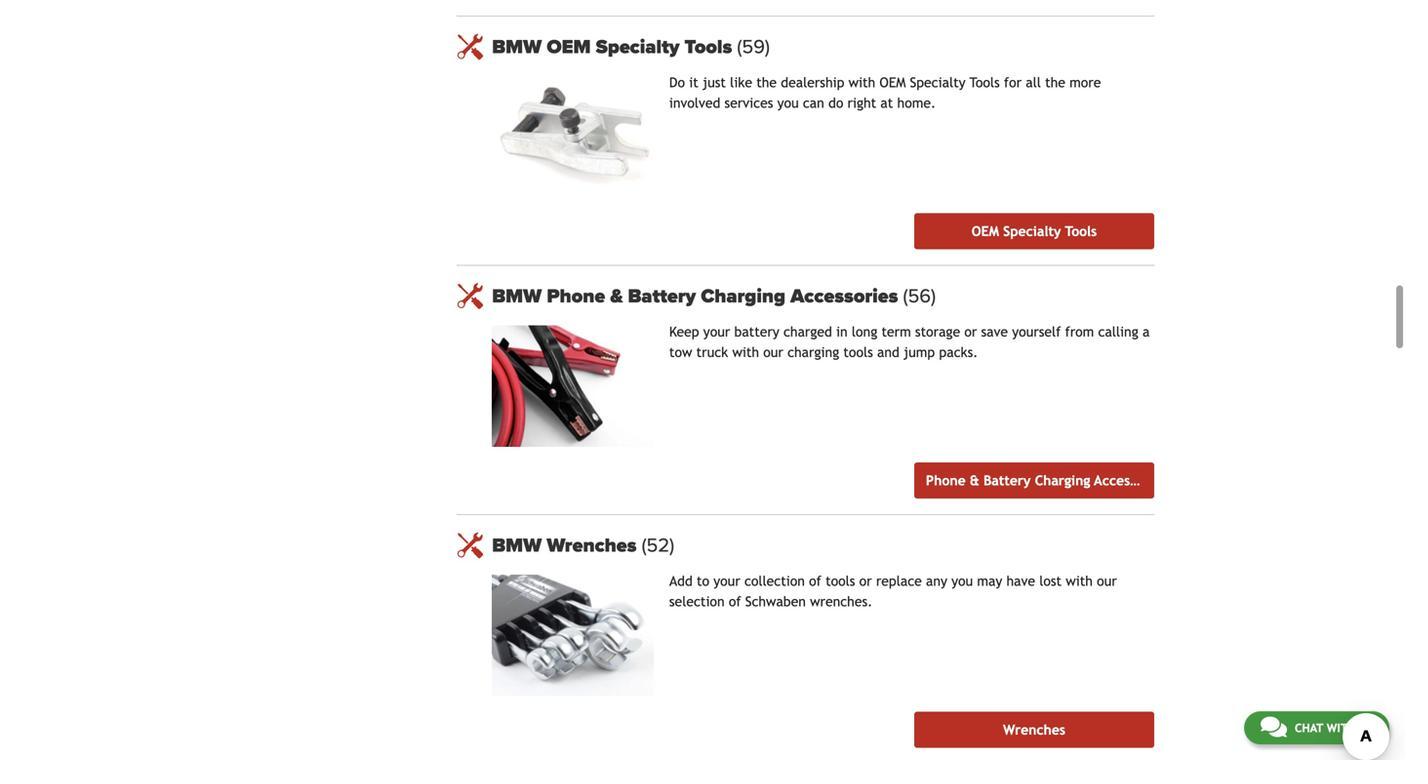 Task type: locate. For each thing, give the bounding box(es) containing it.
0 vertical spatial of
[[809, 574, 822, 589]]

0 vertical spatial charging
[[701, 285, 786, 308]]

phone inside 'link'
[[926, 473, 966, 489]]

add to your collection of tools or replace any you may have lost with our selection of schwaben wrenches.
[[670, 574, 1118, 610]]

2 vertical spatial tools
[[1066, 224, 1097, 239]]

jump
[[904, 345, 935, 360]]

all
[[1026, 75, 1042, 90]]

specialty
[[596, 35, 680, 59], [910, 75, 966, 90], [1004, 224, 1062, 239]]

our inside the keep your battery charged in long term storage or save yourself from calling a tow truck with our charging tools and jump packs.
[[764, 345, 784, 360]]

term
[[882, 324, 911, 340]]

1 vertical spatial specialty
[[910, 75, 966, 90]]

tools up wrenches.
[[826, 574, 856, 589]]

&
[[610, 285, 623, 308], [970, 473, 980, 489]]

0 horizontal spatial our
[[764, 345, 784, 360]]

services
[[725, 95, 774, 111]]

any
[[926, 574, 948, 589]]

0 vertical spatial phone
[[547, 285, 606, 308]]

0 vertical spatial our
[[764, 345, 784, 360]]

with up right
[[849, 75, 876, 90]]

bmw                                                                                    phone & battery charging accessories
[[492, 285, 904, 308]]

1 vertical spatial or
[[860, 574, 872, 589]]

1 vertical spatial tools
[[826, 574, 856, 589]]

1 vertical spatial phone
[[926, 473, 966, 489]]

or up 'packs.'
[[965, 324, 977, 340]]

oem specialty tools thumbnail image image
[[492, 76, 654, 198]]

may
[[978, 574, 1003, 589]]

home.
[[898, 95, 936, 111]]

0 horizontal spatial you
[[778, 95, 799, 111]]

0 vertical spatial bmw
[[492, 35, 542, 59]]

1 horizontal spatial specialty
[[910, 75, 966, 90]]

right
[[848, 95, 877, 111]]

2 horizontal spatial tools
[[1066, 224, 1097, 239]]

1 the from the left
[[757, 75, 777, 90]]

1 horizontal spatial or
[[965, 324, 977, 340]]

1 vertical spatial of
[[729, 594, 741, 610]]

3 bmw from the top
[[492, 534, 542, 558]]

wrenches thumbnail image image
[[492, 575, 654, 697]]

accessories
[[791, 285, 899, 308], [1095, 473, 1168, 489]]

at
[[881, 95, 894, 111]]

bmw                                                                                    oem specialty tools
[[492, 35, 737, 59]]

0 vertical spatial your
[[704, 324, 731, 340]]

tools
[[844, 345, 873, 360], [826, 574, 856, 589]]

bmw
[[492, 35, 542, 59], [492, 285, 542, 308], [492, 534, 542, 558]]

truck
[[697, 345, 728, 360]]

1 horizontal spatial charging
[[1035, 473, 1091, 489]]

0 horizontal spatial tools
[[685, 35, 732, 59]]

0 vertical spatial you
[[778, 95, 799, 111]]

phone
[[547, 285, 606, 308], [926, 473, 966, 489]]

save
[[982, 324, 1008, 340]]

oem
[[547, 35, 591, 59], [880, 75, 906, 90], [972, 224, 1000, 239]]

1 vertical spatial tools
[[970, 75, 1000, 90]]

have
[[1007, 574, 1036, 589]]

0 vertical spatial battery
[[628, 285, 696, 308]]

0 vertical spatial tools
[[685, 35, 732, 59]]

more
[[1070, 75, 1102, 90]]

packs.
[[940, 345, 979, 360]]

1 horizontal spatial the
[[1046, 75, 1066, 90]]

our right lost
[[1097, 574, 1118, 589]]

2 vertical spatial oem
[[972, 224, 1000, 239]]

our
[[764, 345, 784, 360], [1097, 574, 1118, 589]]

to
[[697, 574, 710, 589]]

1 vertical spatial &
[[970, 473, 980, 489]]

1 horizontal spatial wrenches
[[1004, 722, 1066, 738]]

tools down long
[[844, 345, 873, 360]]

0 horizontal spatial &
[[610, 285, 623, 308]]

with
[[849, 75, 876, 90], [733, 345, 760, 360], [1066, 574, 1093, 589], [1327, 721, 1356, 735]]

0 vertical spatial oem
[[547, 35, 591, 59]]

or
[[965, 324, 977, 340], [860, 574, 872, 589]]

specialty inside do it just like the dealership with oem specialty tools for all the more involved services you can do right at home.
[[910, 75, 966, 90]]

and
[[878, 345, 900, 360]]

1 horizontal spatial you
[[952, 574, 973, 589]]

or inside the keep your battery charged in long term storage or save yourself from calling a tow truck with our charging tools and jump packs.
[[965, 324, 977, 340]]

1 horizontal spatial battery
[[984, 473, 1031, 489]]

with right lost
[[1066, 574, 1093, 589]]

0 horizontal spatial specialty
[[596, 35, 680, 59]]

tools inside do it just like the dealership with oem specialty tools for all the more involved services you can do right at home.
[[970, 75, 1000, 90]]

you
[[778, 95, 799, 111], [952, 574, 973, 589]]

1 horizontal spatial tools
[[970, 75, 1000, 90]]

0 vertical spatial &
[[610, 285, 623, 308]]

1 vertical spatial battery
[[984, 473, 1031, 489]]

1 horizontal spatial phone
[[926, 473, 966, 489]]

0 horizontal spatial of
[[729, 594, 741, 610]]

wrenches link
[[915, 712, 1155, 748]]

0 horizontal spatial or
[[860, 574, 872, 589]]

2 bmw from the top
[[492, 285, 542, 308]]

of
[[809, 574, 822, 589], [729, 594, 741, 610]]

battery
[[628, 285, 696, 308], [984, 473, 1031, 489]]

the right like
[[757, 75, 777, 90]]

oem inside do it just like the dealership with oem specialty tools for all the more involved services you can do right at home.
[[880, 75, 906, 90]]

1 horizontal spatial oem
[[880, 75, 906, 90]]

1 vertical spatial charging
[[1035, 473, 1091, 489]]

0 horizontal spatial oem
[[547, 35, 591, 59]]

0 horizontal spatial the
[[757, 75, 777, 90]]

your inside the add to your collection of tools or replace any you may have lost with our selection of schwaben wrenches.
[[714, 574, 741, 589]]

your up truck on the top of the page
[[704, 324, 731, 340]]

or up wrenches.
[[860, 574, 872, 589]]

bmw                                                                                    oem specialty tools link
[[492, 35, 1155, 59]]

0 horizontal spatial battery
[[628, 285, 696, 308]]

charging
[[701, 285, 786, 308], [1035, 473, 1091, 489]]

1 bmw from the top
[[492, 35, 542, 59]]

replace
[[876, 574, 922, 589]]

your inside the keep your battery charged in long term storage or save yourself from calling a tow truck with our charging tools and jump packs.
[[704, 324, 731, 340]]

1 horizontal spatial our
[[1097, 574, 1118, 589]]

1 vertical spatial our
[[1097, 574, 1118, 589]]

you left can
[[778, 95, 799, 111]]

of up wrenches.
[[809, 574, 822, 589]]

do
[[829, 95, 844, 111]]

tools inside the add to your collection of tools or replace any you may have lost with our selection of schwaben wrenches.
[[826, 574, 856, 589]]

wrenches.
[[810, 594, 873, 610]]

1 vertical spatial your
[[714, 574, 741, 589]]

with inside the add to your collection of tools or replace any you may have lost with our selection of schwaben wrenches.
[[1066, 574, 1093, 589]]

you inside do it just like the dealership with oem specialty tools for all the more involved services you can do right at home.
[[778, 95, 799, 111]]

our down battery
[[764, 345, 784, 360]]

dealership
[[781, 75, 845, 90]]

you right any
[[952, 574, 973, 589]]

storage
[[916, 324, 961, 340]]

2 vertical spatial specialty
[[1004, 224, 1062, 239]]

0 horizontal spatial wrenches
[[547, 534, 637, 558]]

2 horizontal spatial specialty
[[1004, 224, 1062, 239]]

wrenches
[[547, 534, 637, 558], [1004, 722, 1066, 738]]

1 horizontal spatial of
[[809, 574, 822, 589]]

you inside the add to your collection of tools or replace any you may have lost with our selection of schwaben wrenches.
[[952, 574, 973, 589]]

bmw                                                                                    wrenches link
[[492, 534, 1155, 558]]

tools
[[685, 35, 732, 59], [970, 75, 1000, 90], [1066, 224, 1097, 239]]

0 vertical spatial wrenches
[[547, 534, 637, 558]]

phone & battery charging accessories link
[[915, 463, 1168, 499]]

1 vertical spatial accessories
[[1095, 473, 1168, 489]]

your
[[704, 324, 731, 340], [714, 574, 741, 589]]

2 vertical spatial bmw
[[492, 534, 542, 558]]

0 vertical spatial tools
[[844, 345, 873, 360]]

0 vertical spatial or
[[965, 324, 977, 340]]

of right selection
[[729, 594, 741, 610]]

0 vertical spatial accessories
[[791, 285, 899, 308]]

1 vertical spatial you
[[952, 574, 973, 589]]

with down battery
[[733, 345, 760, 360]]

1 vertical spatial bmw
[[492, 285, 542, 308]]

1 horizontal spatial accessories
[[1095, 473, 1168, 489]]

1 vertical spatial oem
[[880, 75, 906, 90]]

the
[[757, 75, 777, 90], [1046, 75, 1066, 90]]

the right all
[[1046, 75, 1066, 90]]

it
[[689, 75, 699, 90]]

your right "to"
[[714, 574, 741, 589]]

1 horizontal spatial &
[[970, 473, 980, 489]]

schwaben
[[746, 594, 806, 610]]



Task type: vqa. For each thing, say whether or not it's contained in the screenshot.
the bottommost the "Accessories"
yes



Task type: describe. For each thing, give the bounding box(es) containing it.
do it just like the dealership with oem specialty tools for all the more involved services you can do right at home.
[[670, 75, 1102, 111]]

tow
[[670, 345, 693, 360]]

battery inside 'link'
[[984, 473, 1031, 489]]

or inside the add to your collection of tools or replace any you may have lost with our selection of schwaben wrenches.
[[860, 574, 872, 589]]

with left us
[[1327, 721, 1356, 735]]

0 horizontal spatial charging
[[701, 285, 786, 308]]

can
[[803, 95, 825, 111]]

chat with us
[[1295, 721, 1374, 735]]

with inside the keep your battery charged in long term storage or save yourself from calling a tow truck with our charging tools and jump packs.
[[733, 345, 760, 360]]

keep your battery charged in long term storage or save yourself from calling a tow truck with our charging tools and jump packs.
[[670, 324, 1150, 360]]

& inside 'link'
[[970, 473, 980, 489]]

bmw for bmw                                                                                    phone & battery charging accessories
[[492, 285, 542, 308]]

our inside the add to your collection of tools or replace any you may have lost with our selection of schwaben wrenches.
[[1097, 574, 1118, 589]]

just
[[703, 75, 726, 90]]

add
[[670, 574, 693, 589]]

0 horizontal spatial accessories
[[791, 285, 899, 308]]

2 the from the left
[[1046, 75, 1066, 90]]

accessories inside 'link'
[[1095, 473, 1168, 489]]

oem specialty tools link
[[915, 213, 1155, 250]]

oem specialty tools
[[972, 224, 1097, 239]]

from
[[1066, 324, 1095, 340]]

involved
[[670, 95, 721, 111]]

phone & battery charging accessories
[[926, 473, 1168, 489]]

for
[[1004, 75, 1022, 90]]

chat with us link
[[1245, 712, 1390, 745]]

bmw for bmw                                                                                    oem specialty tools
[[492, 35, 542, 59]]

do
[[670, 75, 685, 90]]

keep
[[670, 324, 700, 340]]

comments image
[[1261, 716, 1288, 739]]

phone & battery charging accessories thumbnail image image
[[492, 326, 654, 447]]

0 horizontal spatial phone
[[547, 285, 606, 308]]

battery
[[735, 324, 780, 340]]

with inside do it just like the dealership with oem specialty tools for all the more involved services you can do right at home.
[[849, 75, 876, 90]]

lost
[[1040, 574, 1062, 589]]

charged
[[784, 324, 833, 340]]

calling
[[1099, 324, 1139, 340]]

charging inside the phone & battery charging accessories 'link'
[[1035, 473, 1091, 489]]

us
[[1360, 721, 1374, 735]]

in
[[837, 324, 848, 340]]

long
[[852, 324, 878, 340]]

bmw for bmw                                                                                    wrenches
[[492, 534, 542, 558]]

bmw                                                                                    phone & battery charging accessories link
[[492, 285, 1155, 308]]

0 vertical spatial specialty
[[596, 35, 680, 59]]

selection
[[670, 594, 725, 610]]

a
[[1143, 324, 1150, 340]]

collection
[[745, 574, 805, 589]]

1 vertical spatial wrenches
[[1004, 722, 1066, 738]]

like
[[730, 75, 753, 90]]

yourself
[[1013, 324, 1061, 340]]

2 horizontal spatial oem
[[972, 224, 1000, 239]]

tools inside the keep your battery charged in long term storage or save yourself from calling a tow truck with our charging tools and jump packs.
[[844, 345, 873, 360]]

charging
[[788, 345, 840, 360]]

bmw                                                                                    wrenches
[[492, 534, 642, 558]]

chat
[[1295, 721, 1324, 735]]



